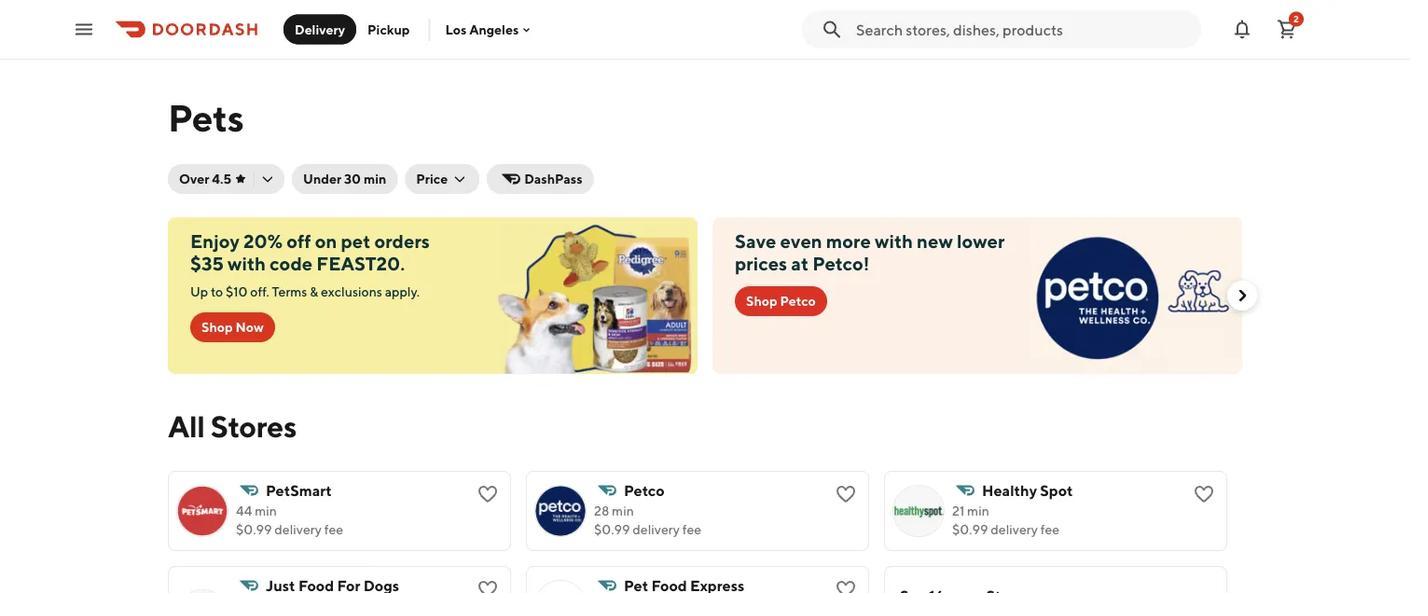 Task type: vqa. For each thing, say whether or not it's contained in the screenshot.
the rightmost Offers
no



Task type: describe. For each thing, give the bounding box(es) containing it.
under 30 min button
[[292, 164, 398, 194]]

$0.99 for healthy spot
[[952, 522, 988, 537]]

save
[[735, 230, 777, 252]]

shop now button
[[190, 312, 275, 342]]

fee for petsmart
[[324, 522, 343, 537]]

los
[[445, 22, 467, 37]]

orders
[[374, 230, 430, 252]]

at
[[791, 253, 809, 275]]

next button of carousel image
[[1233, 286, 1252, 305]]

with inside enjoy 20% off on pet orders $35 with code feast20. up to $10 off. terms & exclusions apply.
[[228, 253, 266, 275]]

delivery for petsmart
[[275, 522, 322, 537]]

enjoy 20% off on pet orders $35 with code feast20. up to $10 off. terms & exclusions apply.
[[190, 230, 430, 299]]

petsmart
[[266, 482, 332, 499]]

dashpass button
[[487, 164, 594, 194]]

notification bell image
[[1231, 18, 1254, 41]]

&
[[310, 284, 318, 299]]

min for petsmart
[[255, 503, 277, 519]]

los angeles
[[445, 22, 519, 37]]

petco!
[[813, 253, 870, 275]]

feast20.
[[316, 253, 405, 275]]

shop petco
[[746, 293, 816, 309]]

click to add this store to your saved list image for petco
[[835, 483, 857, 506]]

delivery button
[[284, 14, 356, 44]]

all
[[168, 409, 205, 444]]

over 4.5
[[179, 171, 231, 187]]

off.
[[250, 284, 269, 299]]

dashpass
[[524, 171, 583, 187]]

4.5
[[212, 171, 231, 187]]

pets
[[168, 95, 244, 139]]

under 30 min
[[303, 171, 386, 187]]

delivery
[[295, 21, 345, 37]]

shop for shop now
[[201, 319, 233, 335]]

price
[[416, 171, 448, 187]]

21 min $0.99 delivery fee
[[952, 503, 1060, 537]]

over 4.5 button
[[168, 164, 285, 194]]

up
[[190, 284, 208, 299]]

new
[[917, 230, 953, 252]]

healthy spot
[[982, 482, 1073, 499]]

Store search: begin typing to search for stores available on DoorDash text field
[[856, 19, 1190, 40]]

angeles
[[469, 22, 519, 37]]

all stores
[[168, 409, 297, 444]]

pickup
[[368, 21, 410, 37]]

21
[[952, 503, 965, 519]]

44
[[236, 503, 252, 519]]

to
[[211, 284, 223, 299]]

delivery for petco
[[633, 522, 680, 537]]

even
[[780, 230, 822, 252]]

prices
[[735, 253, 787, 275]]

20%
[[243, 230, 283, 252]]

shop now
[[201, 319, 264, 335]]

healthy
[[982, 482, 1037, 499]]

los angeles button
[[445, 22, 534, 37]]

$0.99 for petco
[[594, 522, 630, 537]]

apply.
[[385, 284, 420, 299]]

1 vertical spatial petco
[[624, 482, 665, 499]]

price button
[[405, 164, 480, 194]]

44 min $0.99 delivery fee
[[236, 503, 343, 537]]

30
[[344, 171, 361, 187]]



Task type: locate. For each thing, give the bounding box(es) containing it.
off
[[287, 230, 311, 252]]

save even more with new lower prices at petco!
[[735, 230, 1005, 275]]

lower
[[957, 230, 1005, 252]]

spot
[[1040, 482, 1073, 499]]

0 vertical spatial click to add this store to your saved list image
[[1193, 483, 1215, 506]]

on
[[315, 230, 337, 252]]

2 fee from the left
[[682, 522, 701, 537]]

min right 21
[[967, 503, 989, 519]]

1 horizontal spatial fee
[[682, 522, 701, 537]]

2 horizontal spatial fee
[[1041, 522, 1060, 537]]

stores
[[211, 409, 297, 444]]

2 $0.99 from the left
[[594, 522, 630, 537]]

1 vertical spatial click to add this store to your saved list image
[[477, 578, 499, 593]]

$0.99 for petsmart
[[236, 522, 272, 537]]

0 horizontal spatial click to add this store to your saved list image
[[477, 578, 499, 593]]

with
[[875, 230, 913, 252], [228, 253, 266, 275]]

$0.99 down 21
[[952, 522, 988, 537]]

delivery for healthy spot
[[991, 522, 1038, 537]]

click to add this store to your saved list image for petsmart
[[477, 483, 499, 506]]

shop inside button
[[746, 293, 778, 309]]

delivery inside 28 min $0.99 delivery fee
[[633, 522, 680, 537]]

1 vertical spatial shop
[[201, 319, 233, 335]]

delivery inside 21 min $0.99 delivery fee
[[991, 522, 1038, 537]]

min inside button
[[364, 171, 386, 187]]

1 delivery from the left
[[275, 522, 322, 537]]

petco up 28 min $0.99 delivery fee
[[624, 482, 665, 499]]

2 delivery from the left
[[633, 522, 680, 537]]

delivery
[[275, 522, 322, 537], [633, 522, 680, 537], [991, 522, 1038, 537]]

28 min $0.99 delivery fee
[[594, 503, 701, 537]]

code
[[270, 253, 313, 275]]

0 horizontal spatial shop
[[201, 319, 233, 335]]

fee inside 21 min $0.99 delivery fee
[[1041, 522, 1060, 537]]

fee
[[324, 522, 343, 537], [682, 522, 701, 537], [1041, 522, 1060, 537]]

with inside save even more with new lower prices at petco!
[[875, 230, 913, 252]]

0 horizontal spatial delivery
[[275, 522, 322, 537]]

$35
[[190, 253, 224, 275]]

shop for shop petco
[[746, 293, 778, 309]]

min inside 28 min $0.99 delivery fee
[[612, 503, 634, 519]]

min
[[364, 171, 386, 187], [255, 503, 277, 519], [612, 503, 634, 519], [967, 503, 989, 519]]

delivery inside '44 min $0.99 delivery fee'
[[275, 522, 322, 537]]

fee inside '44 min $0.99 delivery fee'
[[324, 522, 343, 537]]

shop petco button
[[735, 286, 827, 316]]

3 fee from the left
[[1041, 522, 1060, 537]]

click to add this store to your saved list image
[[1193, 483, 1215, 506], [477, 578, 499, 593]]

$0.99 inside '44 min $0.99 delivery fee'
[[236, 522, 272, 537]]

now
[[236, 319, 264, 335]]

shop down prices
[[746, 293, 778, 309]]

min inside '44 min $0.99 delivery fee'
[[255, 503, 277, 519]]

0 vertical spatial shop
[[746, 293, 778, 309]]

1 horizontal spatial $0.99
[[594, 522, 630, 537]]

$0.99 inside 28 min $0.99 delivery fee
[[594, 522, 630, 537]]

min inside 21 min $0.99 delivery fee
[[967, 503, 989, 519]]

0 horizontal spatial fee
[[324, 522, 343, 537]]

more
[[826, 230, 871, 252]]

1 vertical spatial with
[[228, 253, 266, 275]]

shop left now
[[201, 319, 233, 335]]

1 items, open order cart image
[[1276, 18, 1298, 41]]

shop inside button
[[201, 319, 233, 335]]

click to add this store to your saved list image
[[477, 483, 499, 506], [835, 483, 857, 506], [835, 578, 857, 593]]

pet
[[341, 230, 371, 252]]

2
[[1294, 14, 1299, 24]]

petco down at
[[780, 293, 816, 309]]

0 horizontal spatial petco
[[624, 482, 665, 499]]

2 button
[[1269, 11, 1306, 48]]

$0.99 down 28
[[594, 522, 630, 537]]

fee for petco
[[682, 522, 701, 537]]

1 $0.99 from the left
[[236, 522, 272, 537]]

min for healthy spot
[[967, 503, 989, 519]]

$10
[[226, 284, 248, 299]]

0 vertical spatial petco
[[780, 293, 816, 309]]

with left 'new'
[[875, 230, 913, 252]]

exclusions
[[321, 284, 382, 299]]

1 horizontal spatial with
[[875, 230, 913, 252]]

1 horizontal spatial delivery
[[633, 522, 680, 537]]

1 horizontal spatial click to add this store to your saved list image
[[1193, 483, 1215, 506]]

1 fee from the left
[[324, 522, 343, 537]]

2 horizontal spatial delivery
[[991, 522, 1038, 537]]

over
[[179, 171, 209, 187]]

2 horizontal spatial $0.99
[[952, 522, 988, 537]]

28
[[594, 503, 609, 519]]

3 $0.99 from the left
[[952, 522, 988, 537]]

open menu image
[[73, 18, 95, 41]]

0 vertical spatial with
[[875, 230, 913, 252]]

min right 28
[[612, 503, 634, 519]]

3 delivery from the left
[[991, 522, 1038, 537]]

$0.99
[[236, 522, 272, 537], [594, 522, 630, 537], [952, 522, 988, 537]]

0 horizontal spatial $0.99
[[236, 522, 272, 537]]

$0.99 inside 21 min $0.99 delivery fee
[[952, 522, 988, 537]]

petco
[[780, 293, 816, 309], [624, 482, 665, 499]]

terms
[[272, 284, 307, 299]]

1 horizontal spatial shop
[[746, 293, 778, 309]]

min right 44 in the bottom left of the page
[[255, 503, 277, 519]]

fee for healthy spot
[[1041, 522, 1060, 537]]

with down 20%
[[228, 253, 266, 275]]

enjoy
[[190, 230, 240, 252]]

0 horizontal spatial with
[[228, 253, 266, 275]]

shop
[[746, 293, 778, 309], [201, 319, 233, 335]]

pickup button
[[356, 14, 421, 44]]

under
[[303, 171, 342, 187]]

$0.99 down 44 in the bottom left of the page
[[236, 522, 272, 537]]

min right 30
[[364, 171, 386, 187]]

1 horizontal spatial petco
[[780, 293, 816, 309]]

min for petco
[[612, 503, 634, 519]]

fee inside 28 min $0.99 delivery fee
[[682, 522, 701, 537]]

petco inside button
[[780, 293, 816, 309]]



